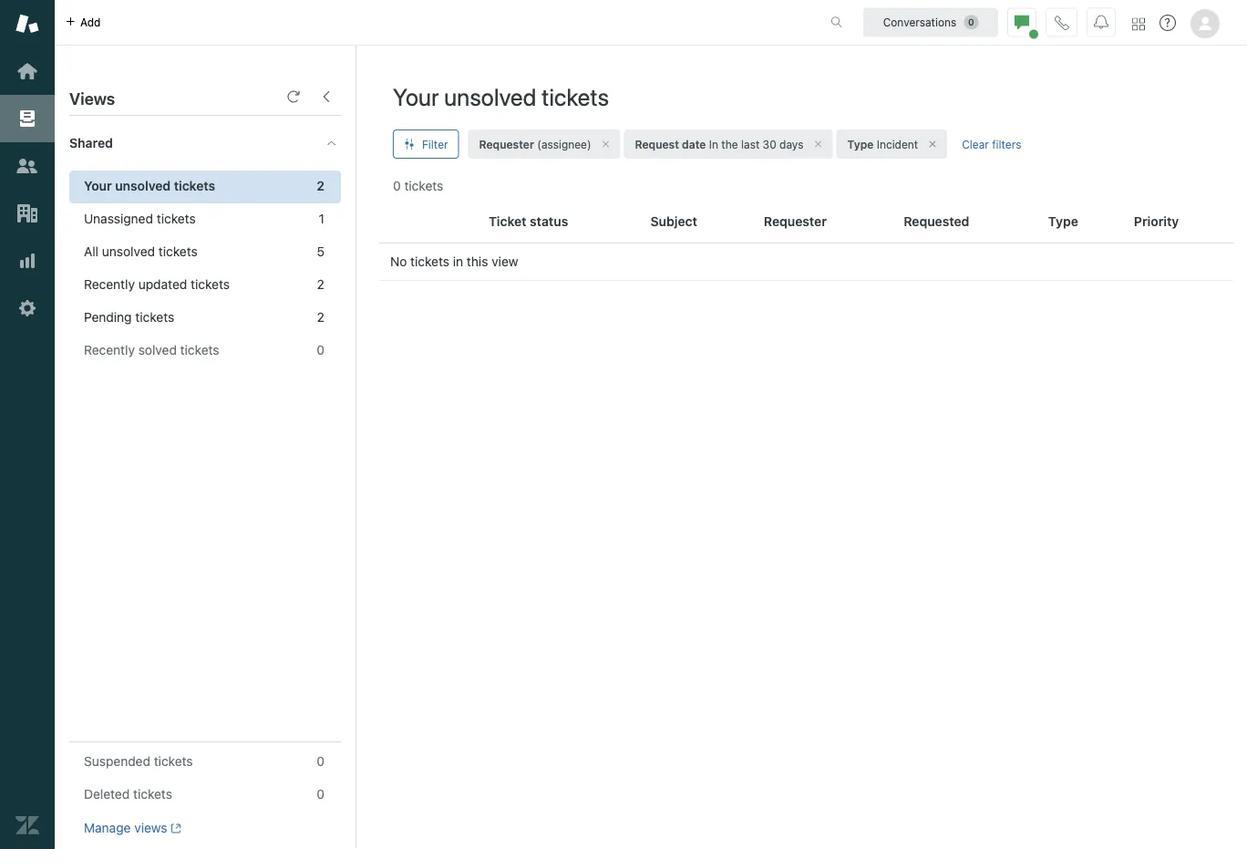 Task type: locate. For each thing, give the bounding box(es) containing it.
tickets
[[542, 83, 609, 110], [174, 178, 215, 193], [405, 178, 444, 193], [157, 211, 196, 226], [159, 244, 198, 259], [411, 254, 450, 269], [191, 277, 230, 292], [135, 310, 174, 325], [180, 343, 219, 358], [154, 754, 193, 769], [133, 787, 172, 802]]

views
[[134, 821, 167, 836]]

your unsolved tickets up "requester (assignee)"
[[393, 83, 609, 110]]

2 vertical spatial unsolved
[[102, 244, 155, 259]]

views image
[[16, 107, 39, 130]]

tickets up all unsolved tickets
[[157, 211, 196, 226]]

2 remove image from the left
[[928, 139, 939, 150]]

filter
[[422, 138, 448, 151]]

recently solved tickets
[[84, 343, 219, 358]]

1 horizontal spatial remove image
[[928, 139, 939, 150]]

clear
[[963, 138, 990, 151]]

unsolved down unassigned
[[102, 244, 155, 259]]

your unsolved tickets up unassigned tickets
[[84, 178, 215, 193]]

tickets right the updated
[[191, 277, 230, 292]]

unsolved up "requester (assignee)"
[[444, 83, 537, 110]]

1 vertical spatial your unsolved tickets
[[84, 178, 215, 193]]

all unsolved tickets
[[84, 244, 198, 259]]

1 horizontal spatial requester
[[764, 214, 827, 229]]

1 horizontal spatial your
[[393, 83, 439, 110]]

0 vertical spatial type
[[848, 138, 874, 151]]

recently updated tickets
[[84, 277, 230, 292]]

conversations button
[[864, 8, 999, 37]]

tickets up deleted tickets on the bottom left of the page
[[154, 754, 193, 769]]

view
[[492, 254, 519, 269]]

type
[[848, 138, 874, 151], [1049, 214, 1079, 229]]

clear filters button
[[952, 130, 1033, 159]]

0 vertical spatial requester
[[479, 138, 535, 151]]

collapse views pane image
[[319, 89, 334, 104]]

unsolved up unassigned tickets
[[115, 178, 171, 193]]

manage views link
[[84, 820, 181, 837]]

(assignee)
[[538, 138, 592, 151]]

recently up pending
[[84, 277, 135, 292]]

1 horizontal spatial type
[[1049, 214, 1079, 229]]

remove image
[[813, 139, 824, 150], [928, 139, 939, 150]]

pending
[[84, 310, 132, 325]]

0 tickets
[[393, 178, 444, 193]]

2 for your unsolved tickets
[[317, 178, 325, 193]]

zendesk support image
[[16, 12, 39, 36]]

1 2 from the top
[[317, 178, 325, 193]]

suspended
[[84, 754, 151, 769]]

ticket status
[[489, 214, 569, 229]]

remove image for type incident
[[928, 139, 939, 150]]

incident
[[877, 138, 919, 151]]

0 horizontal spatial your
[[84, 178, 112, 193]]

3 2 from the top
[[317, 310, 325, 325]]

1 vertical spatial unsolved
[[115, 178, 171, 193]]

shared button
[[55, 116, 307, 171]]

2 recently from the top
[[84, 343, 135, 358]]

your up filter button
[[393, 83, 439, 110]]

deleted
[[84, 787, 130, 802]]

unsolved
[[444, 83, 537, 110], [115, 178, 171, 193], [102, 244, 155, 259]]

0 vertical spatial recently
[[84, 277, 135, 292]]

0 horizontal spatial type
[[848, 138, 874, 151]]

no tickets in this view
[[390, 254, 519, 269]]

admin image
[[16, 296, 39, 320]]

unassigned tickets
[[84, 211, 196, 226]]

recently
[[84, 277, 135, 292], [84, 343, 135, 358]]

remove image right 'days'
[[813, 139, 824, 150]]

recently down pending
[[84, 343, 135, 358]]

0 for deleted tickets
[[317, 787, 325, 802]]

2
[[317, 178, 325, 193], [317, 277, 325, 292], [317, 310, 325, 325]]

0 vertical spatial 2
[[317, 178, 325, 193]]

last
[[742, 138, 760, 151]]

remove image right incident
[[928, 139, 939, 150]]

your unsolved tickets
[[393, 83, 609, 110], [84, 178, 215, 193]]

requester down 'days'
[[764, 214, 827, 229]]

2 2 from the top
[[317, 277, 325, 292]]

unsolved for 2
[[115, 178, 171, 193]]

refresh views pane image
[[286, 89, 301, 104]]

0 for suspended tickets
[[317, 754, 325, 769]]

tickets down filter button
[[405, 178, 444, 193]]

your up unassigned
[[84, 178, 112, 193]]

1 recently from the top
[[84, 277, 135, 292]]

1 remove image from the left
[[813, 139, 824, 150]]

date
[[682, 138, 706, 151]]

remove image
[[601, 139, 612, 150]]

manage
[[84, 821, 131, 836]]

1 horizontal spatial your unsolved tickets
[[393, 83, 609, 110]]

priority
[[1135, 214, 1180, 229]]

0 vertical spatial your
[[393, 83, 439, 110]]

deleted tickets
[[84, 787, 172, 802]]

tickets down the recently updated tickets
[[135, 310, 174, 325]]

requester (assignee)
[[479, 138, 592, 151]]

unsolved for 5
[[102, 244, 155, 259]]

1 vertical spatial 2
[[317, 277, 325, 292]]

filters
[[993, 138, 1022, 151]]

1 vertical spatial requester
[[764, 214, 827, 229]]

0 horizontal spatial your unsolved tickets
[[84, 178, 215, 193]]

requester left (assignee)
[[479, 138, 535, 151]]

ticket
[[489, 214, 527, 229]]

solved
[[138, 343, 177, 358]]

2 vertical spatial 2
[[317, 310, 325, 325]]

remove image for request date in the last 30 days
[[813, 139, 824, 150]]

button displays agent's chat status as online. image
[[1015, 15, 1030, 30]]

1 vertical spatial type
[[1049, 214, 1079, 229]]

0 horizontal spatial remove image
[[813, 139, 824, 150]]

0
[[393, 178, 401, 193], [317, 343, 325, 358], [317, 754, 325, 769], [317, 787, 325, 802]]

1 vertical spatial recently
[[84, 343, 135, 358]]

0 horizontal spatial requester
[[479, 138, 535, 151]]

requester
[[479, 138, 535, 151], [764, 214, 827, 229]]

manage views
[[84, 821, 167, 836]]

your
[[393, 83, 439, 110], [84, 178, 112, 193]]



Task type: vqa. For each thing, say whether or not it's contained in the screenshot.
NOW
no



Task type: describe. For each thing, give the bounding box(es) containing it.
updated
[[138, 277, 187, 292]]

status
[[530, 214, 569, 229]]

tickets left 'in'
[[411, 254, 450, 269]]

subject
[[651, 214, 698, 229]]

suspended tickets
[[84, 754, 193, 769]]

main element
[[0, 0, 55, 849]]

add
[[80, 16, 101, 29]]

reporting image
[[16, 249, 39, 273]]

customers image
[[16, 154, 39, 178]]

no
[[390, 254, 407, 269]]

days
[[780, 138, 804, 151]]

tickets up the updated
[[159, 244, 198, 259]]

2 for recently updated tickets
[[317, 277, 325, 292]]

0 vertical spatial your unsolved tickets
[[393, 83, 609, 110]]

request
[[635, 138, 680, 151]]

pending tickets
[[84, 310, 174, 325]]

1 vertical spatial your
[[84, 178, 112, 193]]

shared
[[69, 135, 113, 151]]

views
[[69, 88, 115, 108]]

zendesk image
[[16, 814, 39, 837]]

organizations image
[[16, 202, 39, 225]]

type incident
[[848, 138, 919, 151]]

tickets down shared "heading"
[[174, 178, 215, 193]]

get started image
[[16, 59, 39, 83]]

0 vertical spatial unsolved
[[444, 83, 537, 110]]

requester for requester (assignee)
[[479, 138, 535, 151]]

tickets right the solved
[[180, 343, 219, 358]]

request date in the last 30 days
[[635, 138, 804, 151]]

30
[[763, 138, 777, 151]]

recently for recently updated tickets
[[84, 277, 135, 292]]

requester for requester
[[764, 214, 827, 229]]

requested
[[904, 214, 970, 229]]

(opens in a new tab) image
[[167, 823, 181, 834]]

the
[[722, 138, 739, 151]]

tickets up (assignee)
[[542, 83, 609, 110]]

recently for recently solved tickets
[[84, 343, 135, 358]]

in
[[710, 138, 719, 151]]

type for type incident
[[848, 138, 874, 151]]

all
[[84, 244, 99, 259]]

2 for pending tickets
[[317, 310, 325, 325]]

tickets up views
[[133, 787, 172, 802]]

add button
[[55, 0, 112, 45]]

clear filters
[[963, 138, 1022, 151]]

0 for recently solved tickets
[[317, 343, 325, 358]]

conversations
[[884, 16, 957, 29]]

shared heading
[[55, 116, 356, 171]]

notifications image
[[1095, 15, 1109, 30]]

type for type
[[1049, 214, 1079, 229]]

unassigned
[[84, 211, 153, 226]]

get help image
[[1160, 15, 1177, 31]]

5
[[317, 244, 325, 259]]

zendesk products image
[[1133, 18, 1146, 31]]

this
[[467, 254, 488, 269]]

in
[[453, 254, 464, 269]]

filter button
[[393, 130, 459, 159]]

1
[[319, 211, 325, 226]]



